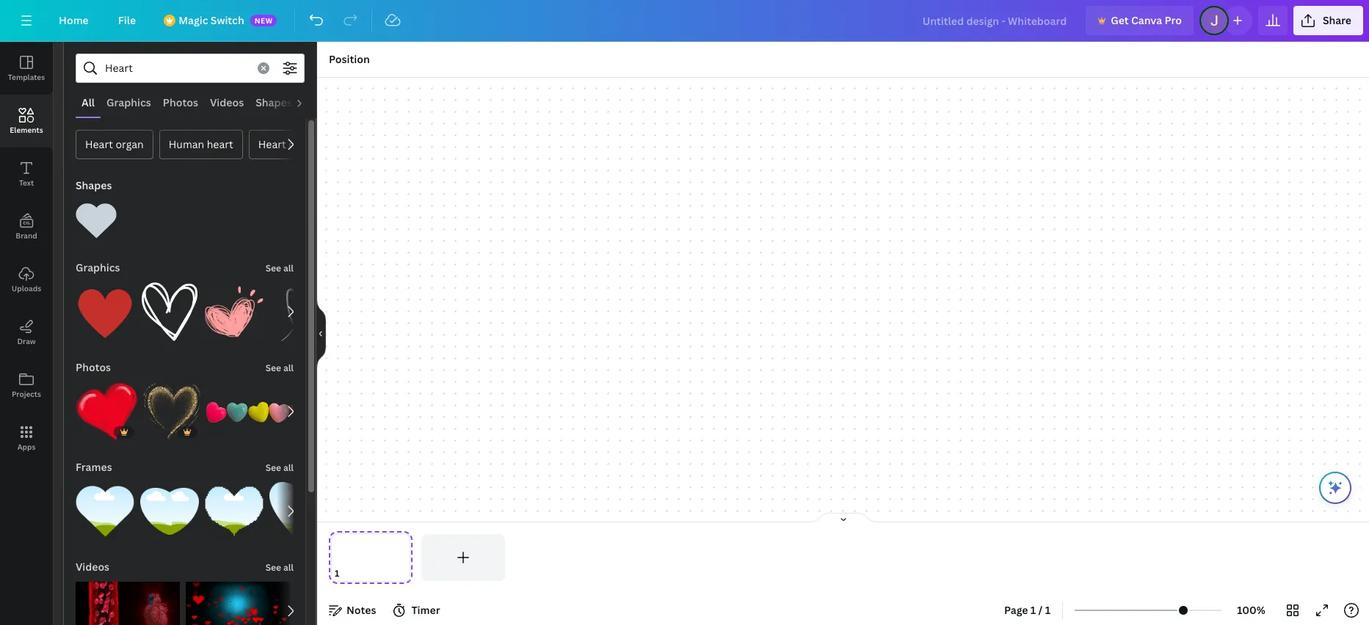Task type: locate. For each thing, give the bounding box(es) containing it.
1 horizontal spatial videos
[[210, 95, 244, 109]]

2 all from the top
[[283, 362, 294, 374]]

2 see from the top
[[266, 362, 281, 374]]

see all for frames
[[266, 462, 294, 474]]

0 vertical spatial graphics
[[106, 95, 151, 109]]

human
[[169, 137, 204, 151]]

all for videos
[[283, 562, 294, 574]]

brand
[[16, 231, 37, 241]]

canva assistant image
[[1327, 479, 1344, 497]]

0 vertical spatial graphics button
[[101, 89, 157, 117]]

photos button down red heart shape image
[[74, 353, 112, 382]]

0 horizontal spatial videos
[[76, 560, 109, 574]]

draw
[[17, 336, 36, 347]]

notes button
[[323, 599, 382, 623]]

1 horizontal spatial heart
[[258, 137, 286, 151]]

shapes inside button
[[256, 95, 292, 109]]

see all button
[[264, 253, 295, 283], [264, 353, 295, 382], [264, 453, 295, 482], [264, 553, 295, 582]]

1 vertical spatial graphics button
[[74, 253, 122, 283]]

graphics button down the heart image
[[74, 253, 122, 283]]

brand button
[[0, 200, 53, 253]]

all for photos
[[283, 362, 294, 374]]

organ
[[116, 137, 144, 151]]

all for frames
[[283, 462, 294, 474]]

draw button
[[0, 306, 53, 359]]

videos button down heart frame image
[[74, 553, 111, 582]]

4 all from the top
[[283, 562, 294, 574]]

see all for photos
[[266, 362, 294, 374]]

1
[[1031, 603, 1036, 617], [1045, 603, 1051, 617]]

elements button
[[0, 95, 53, 148]]

graphics right all
[[106, 95, 151, 109]]

3 see all from the top
[[266, 462, 294, 474]]

1 horizontal spatial photos
[[163, 95, 198, 109]]

page 1 image
[[329, 534, 412, 581]]

0 vertical spatial videos
[[210, 95, 244, 109]]

heart for heart organ
[[85, 137, 113, 151]]

shapes up the heart image
[[76, 178, 112, 192]]

see all button for frames
[[264, 453, 295, 482]]

2 heart from the left
[[258, 137, 286, 151]]

videos button up heart
[[204, 89, 250, 117]]

heart image
[[76, 200, 117, 242]]

4 see all from the top
[[266, 562, 294, 574]]

switch
[[211, 13, 244, 27]]

position
[[329, 52, 370, 66]]

heart inside heart organ button
[[85, 137, 113, 151]]

1 horizontal spatial shapes
[[256, 95, 292, 109]]

1 see from the top
[[266, 262, 281, 275]]

3 all from the top
[[283, 462, 294, 474]]

frames
[[76, 460, 112, 474]]

heart
[[85, 137, 113, 151], [258, 137, 286, 151]]

1 see all button from the top
[[264, 253, 295, 283]]

heart left organ
[[85, 137, 113, 151]]

3 see all button from the top
[[264, 453, 295, 482]]

timer button
[[388, 599, 446, 623]]

canva
[[1131, 13, 1162, 27]]

get canva pro
[[1111, 13, 1182, 27]]

1 vertical spatial videos button
[[74, 553, 111, 582]]

1 right /
[[1045, 603, 1051, 617]]

hand drawn heart image
[[205, 283, 264, 341]]

see all button down "basic heart frame" image
[[264, 553, 295, 582]]

photos button
[[157, 89, 204, 117], [74, 353, 112, 382]]

graphics button right all
[[101, 89, 157, 117]]

uploads
[[12, 283, 41, 294]]

projects button
[[0, 359, 53, 412]]

home link
[[47, 6, 100, 35]]

see all
[[266, 262, 294, 275], [266, 362, 294, 374], [266, 462, 294, 474], [266, 562, 294, 574]]

hide pages image
[[808, 512, 878, 524]]

red heart shape image
[[76, 283, 134, 341]]

1 vertical spatial videos
[[76, 560, 109, 574]]

graphics
[[106, 95, 151, 109], [76, 261, 120, 275]]

shapes left audio
[[256, 95, 292, 109]]

text
[[19, 178, 34, 188]]

all
[[283, 262, 294, 275], [283, 362, 294, 374], [283, 462, 294, 474], [283, 562, 294, 574]]

page
[[1004, 603, 1028, 617]]

0 horizontal spatial heart
[[85, 137, 113, 151]]

0 horizontal spatial 1
[[1031, 603, 1036, 617]]

red heart cutout image
[[76, 382, 137, 441]]

human heart
[[169, 137, 233, 151]]

templates
[[8, 72, 45, 82]]

heart left "outline"
[[258, 137, 286, 151]]

0 horizontal spatial photos button
[[74, 353, 112, 382]]

videos down heart frame image
[[76, 560, 109, 574]]

videos up heart
[[210, 95, 244, 109]]

position button
[[323, 48, 376, 71]]

heart organ
[[85, 137, 144, 151]]

see all button left 'hide' image
[[264, 353, 295, 382]]

photos down search elements search field
[[163, 95, 198, 109]]

timer
[[411, 603, 440, 617]]

videos button
[[204, 89, 250, 117], [74, 553, 111, 582]]

file button
[[106, 6, 148, 35]]

1 heart from the left
[[85, 137, 113, 151]]

photos up red heart cutout image
[[76, 360, 111, 374]]

heart inside heart outline button
[[258, 137, 286, 151]]

uploads button
[[0, 253, 53, 306]]

see all button down heart candies image
[[264, 453, 295, 482]]

1 1 from the left
[[1031, 603, 1036, 617]]

graphics up red heart shape image
[[76, 261, 120, 275]]

4 see from the top
[[266, 562, 281, 574]]

projects
[[12, 389, 41, 399]]

basic heart frame image
[[269, 482, 328, 541]]

see for photos
[[266, 362, 281, 374]]

see for graphics
[[266, 262, 281, 275]]

audio button
[[298, 89, 339, 117]]

1 all from the top
[[283, 262, 294, 275]]

3 see from the top
[[266, 462, 281, 474]]

100%
[[1237, 603, 1266, 617]]

graphics button
[[101, 89, 157, 117], [74, 253, 122, 283]]

photos button down search elements search field
[[157, 89, 204, 117]]

1 see all from the top
[[266, 262, 294, 275]]

group
[[76, 192, 117, 242], [76, 274, 134, 341], [140, 274, 199, 341], [205, 274, 264, 341], [76, 374, 137, 441], [143, 374, 200, 441], [206, 382, 310, 441], [76, 474, 134, 541], [140, 474, 199, 541], [205, 474, 264, 541], [269, 482, 328, 541], [76, 573, 180, 626], [186, 573, 290, 626]]

0 vertical spatial photos button
[[157, 89, 204, 117]]

1 horizontal spatial 1
[[1045, 603, 1051, 617]]

templates button
[[0, 42, 53, 95]]

see all button right hand drawn heart image
[[264, 253, 295, 283]]

text button
[[0, 148, 53, 200]]

0 vertical spatial shapes
[[256, 95, 292, 109]]

0 horizontal spatial videos button
[[74, 553, 111, 582]]

2 see all from the top
[[266, 362, 294, 374]]

apps
[[17, 442, 36, 452]]

hide image
[[316, 298, 326, 369]]

home
[[59, 13, 89, 27]]

photos
[[163, 95, 198, 109], [76, 360, 111, 374]]

2 see all button from the top
[[264, 353, 295, 382]]

see
[[266, 262, 281, 275], [266, 362, 281, 374], [266, 462, 281, 474], [266, 562, 281, 574]]

shapes
[[256, 95, 292, 109], [76, 178, 112, 192]]

1 vertical spatial shapes
[[76, 178, 112, 192]]

1 horizontal spatial videos button
[[204, 89, 250, 117]]

see all button for videos
[[264, 553, 295, 582]]

4 see all button from the top
[[264, 553, 295, 582]]

0 horizontal spatial photos
[[76, 360, 111, 374]]

audio
[[304, 95, 333, 109]]

1 left /
[[1031, 603, 1036, 617]]

videos
[[210, 95, 244, 109], [76, 560, 109, 574]]

heart frame image
[[76, 482, 134, 541]]

human heart button
[[159, 130, 243, 159]]

frames button
[[74, 453, 114, 482]]

1 vertical spatial photos
[[76, 360, 111, 374]]

0 vertical spatial videos button
[[204, 89, 250, 117]]



Task type: describe. For each thing, give the bounding box(es) containing it.
100% button
[[1228, 599, 1275, 623]]

see all button for photos
[[264, 353, 295, 382]]

1 vertical spatial graphics
[[76, 261, 120, 275]]

heart for heart outline
[[258, 137, 286, 151]]

see all for videos
[[266, 562, 294, 574]]

main menu bar
[[0, 0, 1369, 42]]

new
[[255, 15, 273, 26]]

elements
[[10, 125, 43, 135]]

file
[[118, 13, 136, 27]]

1 horizontal spatial photos button
[[157, 89, 204, 117]]

see all for graphics
[[266, 262, 294, 275]]

get canva pro button
[[1086, 6, 1194, 35]]

simple pixel heart image
[[205, 482, 264, 541]]

heart candies image
[[206, 382, 310, 441]]

heart
[[207, 137, 233, 151]]

heart outline button
[[249, 130, 333, 159]]

magic
[[179, 13, 208, 27]]

pro
[[1165, 13, 1182, 27]]

0 vertical spatial photos
[[163, 95, 198, 109]]

page 1 / 1
[[1004, 603, 1051, 617]]

see all button for graphics
[[264, 253, 295, 283]]

all for graphics
[[283, 262, 294, 275]]

1 vertical spatial photos button
[[74, 353, 112, 382]]

share
[[1323, 13, 1352, 27]]

Design title text field
[[911, 6, 1080, 35]]

heart organ button
[[76, 130, 153, 159]]

all button
[[76, 89, 101, 117]]

/
[[1039, 603, 1043, 617]]

outline
[[289, 137, 324, 151]]

shapes button
[[250, 89, 298, 117]]

Search elements search field
[[105, 54, 249, 82]]

see for videos
[[266, 562, 281, 574]]

see for frames
[[266, 462, 281, 474]]

get
[[1111, 13, 1129, 27]]

gold heart image
[[143, 382, 200, 441]]

apps button
[[0, 412, 53, 465]]

notes
[[347, 603, 376, 617]]

2 1 from the left
[[1045, 603, 1051, 617]]

side panel tab list
[[0, 42, 53, 465]]

share button
[[1294, 6, 1363, 35]]

magic switch
[[179, 13, 244, 27]]

0 horizontal spatial shapes
[[76, 178, 112, 192]]

puzzle heart photo holder image
[[140, 482, 199, 541]]

heart outline
[[258, 137, 324, 151]]

all
[[81, 95, 95, 109]]



Task type: vqa. For each thing, say whether or not it's contained in the screenshot.
Goal Tracker Personal Docs Banner in Black White Sleek Monochrome Style image associated with Goal Tracker Personal Docs Banner in Black White Sleek Monochrome Style Group for Team Retro Professional Docs Banner in Green Pastel Purple Playful Abstract Style image
no



